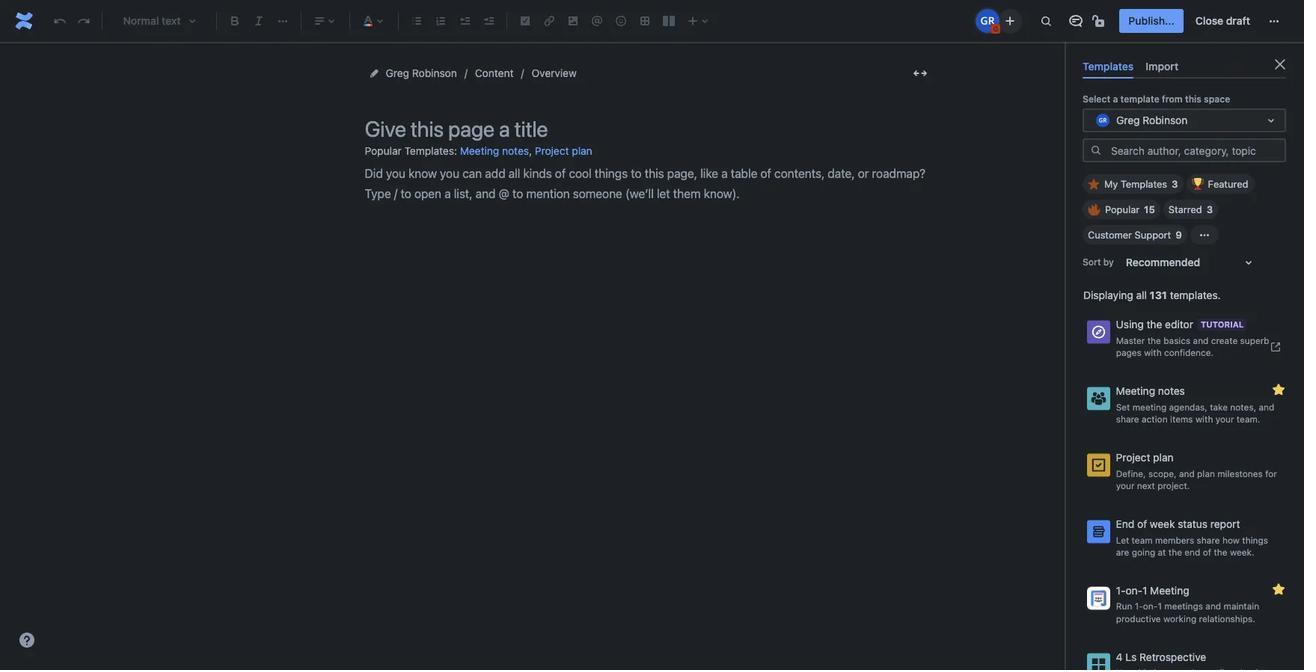 Task type: vqa. For each thing, say whether or not it's contained in the screenshot.
New List
no



Task type: describe. For each thing, give the bounding box(es) containing it.
close
[[1196, 14, 1224, 27]]

4 ls retrospective button
[[1080, 646, 1289, 670]]

1 vertical spatial on-
[[1143, 601, 1158, 612]]

how
[[1223, 535, 1240, 546]]

1 vertical spatial 3
[[1207, 204, 1213, 216]]

set
[[1116, 402, 1130, 413]]

space
[[1204, 94, 1230, 105]]

unstar 1-on-1 meeting image
[[1270, 581, 1288, 598]]

add image, video, or file image
[[564, 12, 582, 30]]

4
[[1116, 651, 1123, 664]]

1 horizontal spatial 1
[[1158, 601, 1162, 612]]

this
[[1185, 94, 1202, 105]]

1 vertical spatial 1-
[[1135, 601, 1143, 612]]

week.
[[1230, 547, 1255, 558]]

meeting inside meeting notes set meeting agendas, take notes, and share action items with your team.
[[1116, 385, 1155, 397]]

draft
[[1226, 14, 1250, 27]]

sort by
[[1083, 257, 1114, 268]]

take
[[1210, 402, 1228, 413]]

master
[[1116, 335, 1145, 346]]

overview
[[532, 67, 577, 79]]

displaying all 131 templates.
[[1084, 289, 1221, 302]]

using the editor tutorial
[[1116, 318, 1244, 331]]

0 vertical spatial greg robinson
[[386, 67, 457, 79]]

project plan define, scope, and plan milestones for your next project.
[[1116, 451, 1277, 492]]

featured button
[[1186, 174, 1255, 194]]

popular for popular templates: meeting notes , project plan
[[365, 144, 402, 157]]

productive
[[1116, 614, 1161, 625]]

select a template from this space
[[1083, 94, 1230, 105]]

unstar meeting notes image
[[1270, 381, 1288, 399]]

search icon image
[[1090, 144, 1102, 156]]

at
[[1158, 547, 1166, 558]]

project plan button
[[535, 139, 592, 164]]

create
[[1211, 335, 1238, 346]]

share for meeting
[[1116, 414, 1139, 425]]

relationships.
[[1199, 614, 1255, 625]]

the down members
[[1169, 547, 1182, 558]]

maintain
[[1224, 601, 1259, 612]]

close templates and import image
[[1271, 55, 1289, 73]]

basics
[[1164, 335, 1191, 346]]

retrospective
[[1140, 651, 1206, 664]]

1 vertical spatial of
[[1203, 547, 1212, 558]]

pages
[[1116, 348, 1142, 359]]

confluence image
[[12, 9, 36, 33]]

next
[[1137, 481, 1155, 492]]

end
[[1185, 547, 1201, 558]]

project inside popular templates: meeting notes , project plan
[[535, 144, 569, 157]]

featured
[[1208, 178, 1249, 190]]

going
[[1132, 547, 1156, 558]]

end of week status report let team members share how things are going at the end of the week.
[[1116, 518, 1268, 558]]

0 vertical spatial 1
[[1143, 584, 1147, 597]]

0 vertical spatial on-
[[1126, 584, 1143, 597]]

for
[[1265, 468, 1277, 479]]

undo ⌘z image
[[51, 12, 69, 30]]

action item image
[[516, 12, 534, 30]]

Main content area, start typing to enter text. text field
[[365, 164, 933, 205]]

and inside project plan define, scope, and plan milestones for your next project.
[[1179, 468, 1195, 479]]

editor
[[1165, 318, 1193, 331]]

2 horizontal spatial plan
[[1197, 468, 1215, 479]]

template
[[1121, 94, 1160, 105]]

sort
[[1083, 257, 1101, 268]]

9
[[1176, 229, 1182, 241]]

customer support 9
[[1088, 229, 1182, 241]]

master the basics and create superb pages with confidence.
[[1116, 335, 1270, 359]]

open image
[[1262, 112, 1280, 130]]

0 vertical spatial greg
[[386, 67, 409, 79]]

templates:
[[404, 144, 457, 157]]

1 vertical spatial plan
[[1153, 451, 1174, 464]]

publish... button
[[1120, 9, 1184, 33]]

greg robinson image
[[976, 9, 1000, 33]]

close draft
[[1196, 14, 1250, 27]]

share for status
[[1197, 535, 1220, 546]]

ls
[[1126, 651, 1137, 664]]

week
[[1150, 518, 1175, 530]]

notes,
[[1230, 402, 1257, 413]]

comment icon image
[[1067, 12, 1085, 30]]

1 horizontal spatial greg robinson
[[1116, 114, 1188, 126]]

confidence.
[[1164, 348, 1214, 359]]

italic ⌘i image
[[250, 12, 268, 30]]

all
[[1136, 289, 1147, 302]]

confluence image
[[12, 9, 36, 33]]

table image
[[636, 12, 654, 30]]

help image
[[18, 632, 36, 650]]

mention image
[[588, 12, 606, 30]]

overview link
[[532, 64, 577, 82]]

by
[[1104, 257, 1114, 268]]

and inside the 1-on-1 meeting run 1-on-1 meetings and maintain productive working relationships.
[[1206, 601, 1221, 612]]

run
[[1116, 601, 1132, 612]]

no restrictions image
[[1091, 12, 1109, 30]]

members
[[1155, 535, 1194, 546]]

customer
[[1088, 229, 1132, 241]]

starred
[[1169, 204, 1202, 216]]

report
[[1211, 518, 1240, 530]]

emoji image
[[612, 12, 630, 30]]

make page full-width image
[[911, 64, 929, 82]]

your inside project plan define, scope, and plan milestones for your next project.
[[1116, 481, 1135, 492]]

close draft button
[[1187, 9, 1259, 33]]

meeting
[[1133, 402, 1167, 413]]

bold ⌘b image
[[226, 12, 244, 30]]

milestones
[[1218, 468, 1263, 479]]

project.
[[1158, 481, 1190, 492]]

things
[[1242, 535, 1268, 546]]



Task type: locate. For each thing, give the bounding box(es) containing it.
notes
[[502, 144, 529, 157], [1158, 385, 1185, 397]]

from
[[1162, 94, 1183, 105]]

the down how
[[1214, 547, 1228, 558]]

share down set at the bottom of page
[[1116, 414, 1139, 425]]

greg robinson down the select a template from this space
[[1116, 114, 1188, 126]]

meeting right templates:
[[460, 144, 499, 157]]

recommended
[[1126, 256, 1200, 269]]

0 horizontal spatial share
[[1116, 414, 1139, 425]]

robinson inside greg robinson link
[[412, 67, 457, 79]]

0 horizontal spatial greg robinson
[[386, 67, 457, 79]]

,
[[529, 144, 532, 157]]

link image
[[540, 12, 558, 30]]

popular
[[365, 144, 402, 157], [1105, 204, 1140, 216]]

working
[[1164, 614, 1197, 625]]

0 vertical spatial plan
[[572, 144, 592, 157]]

status
[[1178, 518, 1208, 530]]

notes inside meeting notes set meeting agendas, take notes, and share action items with your team.
[[1158, 385, 1185, 397]]

are
[[1116, 547, 1129, 558]]

with
[[1144, 348, 1162, 359], [1196, 414, 1213, 425]]

meeting notes set meeting agendas, take notes, and share action items with your team.
[[1116, 385, 1275, 425]]

plan left the milestones
[[1197, 468, 1215, 479]]

1 vertical spatial share
[[1197, 535, 1220, 546]]

with right pages
[[1144, 348, 1162, 359]]

on- up run
[[1126, 584, 1143, 597]]

content link
[[475, 64, 514, 82]]

project right ,
[[535, 144, 569, 157]]

templates inside tab list
[[1083, 60, 1134, 73]]

items
[[1170, 414, 1193, 425]]

share
[[1116, 414, 1139, 425], [1197, 535, 1220, 546]]

1
[[1143, 584, 1147, 597], [1158, 601, 1162, 612]]

popular inside popular templates: meeting notes , project plan
[[365, 144, 402, 157]]

invite to edit image
[[1002, 12, 1019, 30]]

a
[[1113, 94, 1118, 105]]

meeting notes button
[[460, 139, 529, 164]]

project up define,
[[1116, 451, 1150, 464]]

robinson
[[412, 67, 457, 79], [1143, 114, 1188, 126]]

the right using
[[1147, 318, 1162, 331]]

1- up productive at the right bottom of page
[[1135, 601, 1143, 612]]

1 horizontal spatial greg
[[1116, 114, 1140, 126]]

action
[[1142, 414, 1168, 425]]

1 vertical spatial with
[[1196, 414, 1213, 425]]

my templates
[[1104, 178, 1167, 190]]

0 horizontal spatial 3
[[1172, 178, 1178, 190]]

more categories image
[[1196, 226, 1214, 244]]

recommended button
[[1117, 251, 1267, 275]]

more formatting image
[[274, 12, 292, 30]]

and up project.
[[1179, 468, 1195, 479]]

tutorial
[[1201, 320, 1244, 329]]

Search author, category, topic field
[[1107, 140, 1285, 161]]

3 right "starred"
[[1207, 204, 1213, 216]]

meeting inside the 1-on-1 meeting run 1-on-1 meetings and maintain productive working relationships.
[[1150, 584, 1189, 597]]

1 vertical spatial greg robinson
[[1116, 114, 1188, 126]]

templates up 15
[[1121, 178, 1167, 190]]

1 vertical spatial notes
[[1158, 385, 1185, 397]]

0 vertical spatial meeting
[[460, 144, 499, 157]]

greg robinson link
[[386, 64, 457, 82]]

0 vertical spatial 1-
[[1116, 584, 1126, 597]]

robinson down from
[[1143, 114, 1188, 126]]

on-
[[1126, 584, 1143, 597], [1143, 601, 1158, 612]]

0 horizontal spatial 1
[[1143, 584, 1147, 597]]

content
[[475, 67, 514, 79]]

your inside meeting notes set meeting agendas, take notes, and share action items with your team.
[[1216, 414, 1234, 425]]

using
[[1116, 318, 1144, 331]]

of
[[1137, 518, 1147, 530], [1203, 547, 1212, 558]]

0 vertical spatial notes
[[502, 144, 529, 157]]

1 horizontal spatial plan
[[1153, 451, 1174, 464]]

layouts image
[[660, 12, 678, 30]]

0 horizontal spatial 1-
[[1116, 584, 1126, 597]]

displaying
[[1084, 289, 1133, 302]]

plan right ,
[[572, 144, 592, 157]]

and down unstar meeting notes image
[[1259, 402, 1275, 413]]

redo ⌘⇧z image
[[75, 12, 93, 30]]

with down take
[[1196, 414, 1213, 425]]

greg right move this page icon
[[386, 67, 409, 79]]

1 vertical spatial meeting
[[1116, 385, 1155, 397]]

popular left templates:
[[365, 144, 402, 157]]

1 horizontal spatial share
[[1197, 535, 1220, 546]]

agendas,
[[1169, 402, 1208, 413]]

templates up a
[[1083, 60, 1134, 73]]

import
[[1146, 60, 1179, 73]]

of up team
[[1137, 518, 1147, 530]]

1 horizontal spatial with
[[1196, 414, 1213, 425]]

2 vertical spatial meeting
[[1150, 584, 1189, 597]]

and up confidence.
[[1193, 335, 1209, 346]]

project inside project plan define, scope, and plan milestones for your next project.
[[1116, 451, 1150, 464]]

team
[[1132, 535, 1153, 546]]

team.
[[1237, 414, 1260, 425]]

meeting up meetings
[[1150, 584, 1189, 597]]

with inside meeting notes set meeting agendas, take notes, and share action items with your team.
[[1196, 414, 1213, 425]]

templates.
[[1170, 289, 1221, 302]]

meeting
[[460, 144, 499, 157], [1116, 385, 1155, 397], [1150, 584, 1189, 597]]

your down define,
[[1116, 481, 1135, 492]]

1 horizontal spatial notes
[[1158, 385, 1185, 397]]

publish...
[[1129, 14, 1175, 27]]

1 vertical spatial popular
[[1105, 204, 1140, 216]]

plan up scope,
[[1153, 451, 1174, 464]]

0 vertical spatial share
[[1116, 414, 1139, 425]]

the inside master the basics and create superb pages with confidence.
[[1148, 335, 1161, 346]]

1 horizontal spatial 1-
[[1135, 601, 1143, 612]]

1 vertical spatial project
[[1116, 451, 1150, 464]]

1 horizontal spatial project
[[1116, 451, 1150, 464]]

1- up run
[[1116, 584, 1126, 597]]

plan
[[572, 144, 592, 157], [1153, 451, 1174, 464], [1197, 468, 1215, 479]]

1 vertical spatial greg
[[1116, 114, 1140, 126]]

greg
[[386, 67, 409, 79], [1116, 114, 1140, 126]]

1 vertical spatial robinson
[[1143, 114, 1188, 126]]

notes inside popular templates: meeting notes , project plan
[[502, 144, 529, 157]]

1 horizontal spatial your
[[1216, 414, 1234, 425]]

your down take
[[1216, 414, 1234, 425]]

more image
[[1265, 12, 1283, 30]]

starred 3
[[1169, 204, 1213, 216]]

0 horizontal spatial notes
[[502, 144, 529, 157]]

notes up agendas,
[[1158, 385, 1185, 397]]

0 horizontal spatial of
[[1137, 518, 1147, 530]]

indent tab image
[[480, 12, 498, 30]]

plan inside popular templates: meeting notes , project plan
[[572, 144, 592, 157]]

of right end
[[1203, 547, 1212, 558]]

0 horizontal spatial robinson
[[412, 67, 457, 79]]

1 horizontal spatial popular
[[1105, 204, 1140, 216]]

0 horizontal spatial with
[[1144, 348, 1162, 359]]

0 vertical spatial with
[[1144, 348, 1162, 359]]

and up the relationships.
[[1206, 601, 1221, 612]]

15
[[1144, 204, 1155, 216]]

superb
[[1240, 335, 1270, 346]]

and
[[1193, 335, 1209, 346], [1259, 402, 1275, 413], [1179, 468, 1195, 479], [1206, 601, 1221, 612]]

define,
[[1116, 468, 1146, 479]]

find and replace image
[[1037, 12, 1055, 30]]

0 vertical spatial popular
[[365, 144, 402, 157]]

4 ls retrospective
[[1116, 651, 1206, 664]]

meeting inside popular templates: meeting notes , project plan
[[460, 144, 499, 157]]

0 vertical spatial project
[[535, 144, 569, 157]]

1 horizontal spatial 3
[[1207, 204, 1213, 216]]

move this page image
[[368, 67, 380, 79]]

your
[[1216, 414, 1234, 425], [1116, 481, 1135, 492]]

select
[[1083, 94, 1111, 105]]

0 horizontal spatial plan
[[572, 144, 592, 157]]

1 horizontal spatial of
[[1203, 547, 1212, 558]]

0 vertical spatial 3
[[1172, 178, 1178, 190]]

1 vertical spatial your
[[1116, 481, 1135, 492]]

1-
[[1116, 584, 1126, 597], [1135, 601, 1143, 612]]

None text field
[[1094, 113, 1097, 128]]

bullet list ⌘⇧8 image
[[408, 12, 426, 30]]

outdent ⇧tab image
[[456, 12, 474, 30]]

share inside end of week status report let team members share how things are going at the end of the week.
[[1197, 535, 1220, 546]]

numbered list ⌘⇧7 image
[[432, 12, 450, 30]]

popular left 15
[[1105, 204, 1140, 216]]

greg robinson right move this page icon
[[386, 67, 457, 79]]

tab list containing templates
[[1077, 54, 1292, 79]]

1-on-1 meeting run 1-on-1 meetings and maintain productive working relationships.
[[1116, 584, 1259, 625]]

1 up productive at the right bottom of page
[[1143, 584, 1147, 597]]

popular templates: meeting notes , project plan
[[365, 144, 592, 157]]

with inside master the basics and create superb pages with confidence.
[[1144, 348, 1162, 359]]

end
[[1116, 518, 1135, 530]]

0 horizontal spatial popular
[[365, 144, 402, 157]]

meetings
[[1165, 601, 1203, 612]]

notes left project plan button
[[502, 144, 529, 157]]

my
[[1104, 178, 1118, 190]]

1 left meetings
[[1158, 601, 1162, 612]]

share up end
[[1197, 535, 1220, 546]]

support
[[1135, 229, 1171, 241]]

0 horizontal spatial greg
[[386, 67, 409, 79]]

greg robinson
[[386, 67, 457, 79], [1116, 114, 1188, 126]]

meeting up set at the bottom of page
[[1116, 385, 1155, 397]]

on- up productive at the right bottom of page
[[1143, 601, 1158, 612]]

the left basics
[[1148, 335, 1161, 346]]

0 vertical spatial of
[[1137, 518, 1147, 530]]

0 horizontal spatial your
[[1116, 481, 1135, 492]]

and inside meeting notes set meeting agendas, take notes, and share action items with your team.
[[1259, 402, 1275, 413]]

share inside meeting notes set meeting agendas, take notes, and share action items with your team.
[[1116, 414, 1139, 425]]

3 up "starred"
[[1172, 178, 1178, 190]]

2 vertical spatial plan
[[1197, 468, 1215, 479]]

0 vertical spatial robinson
[[412, 67, 457, 79]]

1 vertical spatial templates
[[1121, 178, 1167, 190]]

scope,
[[1149, 468, 1177, 479]]

0 vertical spatial templates
[[1083, 60, 1134, 73]]

robinson down numbered list ⌘⇧7 image
[[412, 67, 457, 79]]

Give this page a title text field
[[365, 117, 933, 141]]

0 horizontal spatial project
[[535, 144, 569, 157]]

1 vertical spatial 1
[[1158, 601, 1162, 612]]

0 vertical spatial your
[[1216, 414, 1234, 425]]

3
[[1172, 178, 1178, 190], [1207, 204, 1213, 216]]

tab list
[[1077, 54, 1292, 79]]

131
[[1150, 289, 1167, 302]]

and inside master the basics and create superb pages with confidence.
[[1193, 335, 1209, 346]]

1 horizontal spatial robinson
[[1143, 114, 1188, 126]]

popular for popular
[[1105, 204, 1140, 216]]

let
[[1116, 535, 1129, 546]]

templates
[[1083, 60, 1134, 73], [1121, 178, 1167, 190]]

greg down template
[[1116, 114, 1140, 126]]



